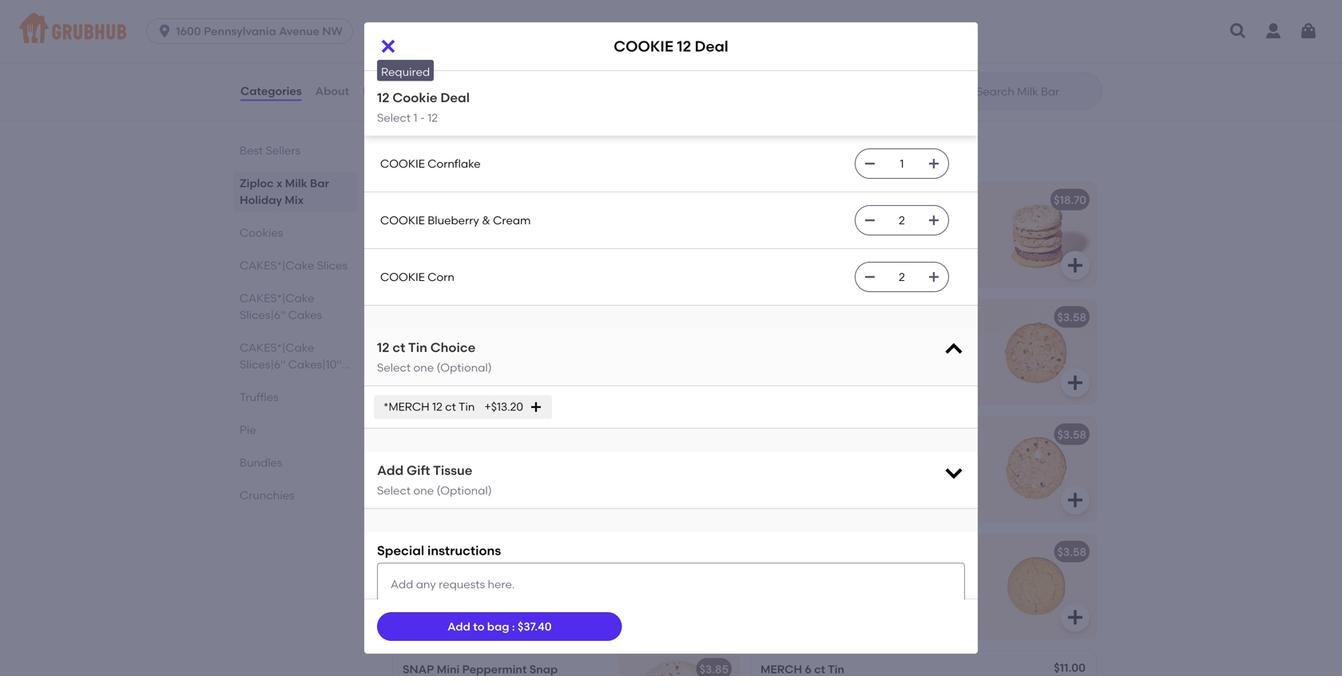Task type: describe. For each thing, give the bounding box(es) containing it.
milk
[[558, 584, 580, 598]]

reviews button
[[362, 62, 408, 120]]

ziploc x milk bar holiday mix
[[240, 177, 329, 207]]

1 vertical spatial cookie blueberry & cream
[[403, 546, 555, 559]]

wrapped. for cookie 6 deal
[[824, 232, 876, 246]]

on
[[875, 451, 889, 464]]

2 vertical spatial to
[[473, 620, 485, 634]]

select for add
[[377, 484, 411, 498]]

gift! for 6
[[813, 248, 834, 262]]

0 vertical spatial mix
[[565, 19, 584, 33]]

and down plus
[[864, 382, 886, 395]]

gift! for 12
[[455, 366, 476, 379]]

in
[[875, 349, 885, 363]]

reviews
[[363, 84, 407, 98]]

all for choose 3 milk bar cookies - all individually wrapped.
[[553, 216, 565, 229]]

+$13.20
[[485, 400, 523, 414]]

holiday inside "ziploc x milk bar holiday mix"
[[240, 193, 282, 207]]

$3.58 for fluffy, chewy, sugary, and buttery, with a b'day punch of vanilla and rainbow sprinkles.
[[700, 428, 729, 442]]

pennsylvania
[[204, 24, 276, 38]]

chips
[[844, 349, 873, 363]]

bar for choose 3 milk bar cookies - all individually wrapped.
[[480, 216, 499, 229]]

select for 12
[[377, 111, 411, 125]]

Special instructions text field
[[377, 563, 965, 623]]

cakes*|cake for cakes*|cake slices
[[240, 259, 314, 272]]

with inside fluffy, chewy, sugary, and buttery, with a b'day punch of vanilla and rainbow sprinkles.
[[403, 467, 425, 481]]

12 inside 'choose 12 milk bar cookies - all individually wrapped. add a tin to make it a gift!'
[[447, 333, 457, 347]]

0 vertical spatial cookies
[[390, 145, 458, 165]]

butterscotch.
[[761, 398, 833, 412]]

mix inside "ziploc x milk bar holiday mix"
[[285, 193, 304, 207]]

graham
[[898, 349, 941, 363]]

$37.40
[[518, 620, 552, 634]]

$9.35
[[700, 193, 729, 207]]

cookie.
[[403, 584, 441, 598]]

0 vertical spatial x
[[464, 19, 470, 33]]

1 vertical spatial blueberry
[[451, 546, 503, 559]]

cookie 3 deal image
[[618, 182, 738, 286]]

cookies for cookie 6 deal
[[859, 216, 901, 229]]

chocolate inside a sweet and salty kitchen sink cookie with chocolate chips in a graham cracker base — plus pretzels, potato chips, coffee, oats, and butterscotch.
[[786, 349, 841, 363]]

0 horizontal spatial cookies
[[240, 226, 283, 240]]

deal for cookie 12 deal
[[695, 37, 728, 55]]

ct for merch 6 ct tin
[[814, 663, 825, 677]]

with inside a crunchy, chewy riff on the classic chocolate chip, packed with cornflakes and marshmallows.
[[891, 467, 914, 481]]

special instructions
[[377, 543, 501, 559]]

milk for choose 12 milk bar cookies - all individually wrapped. add a tin to make it a gift!
[[460, 333, 481, 347]]

0 vertical spatial cookie blueberry & cream
[[380, 214, 531, 227]]

riff
[[858, 451, 872, 464]]

ct inside the 12 ct tin choice select one (optional)
[[393, 340, 405, 356]]

a for a muffin top masquerading as a cookie. sugar cookie dough, milk crumbs, and chewy dried blueberry morsels.
[[403, 568, 411, 582]]

classic
[[912, 451, 949, 464]]

cookie 12 deal
[[614, 37, 728, 55]]

merch
[[761, 663, 802, 677]]

cakes|10"
[[288, 358, 342, 372]]

a sweet and salty kitchen sink cookie with chocolate chips in a graham cracker base — plus pretzels, potato chips, coffee, oats, and butterscotch.
[[761, 333, 960, 412]]

*merch
[[383, 400, 430, 414]]

sugar
[[444, 584, 476, 598]]

1600
[[176, 24, 201, 38]]

pretzels,
[[871, 366, 916, 379]]

chewy,
[[437, 451, 474, 464]]

6 for cookie
[[808, 193, 815, 207]]

individually for 6
[[761, 232, 822, 246]]

a inside a sweet and salty kitchen sink cookie with chocolate chips in a graham cracker base — plus pretzels, potato chips, coffee, oats, and butterscotch.
[[887, 349, 895, 363]]

0 vertical spatial confetti
[[428, 100, 472, 114]]

3 for cookie
[[451, 193, 457, 207]]

snap
[[403, 663, 434, 677]]

cakes*|cake inside cakes*|cake slices|6" cakes|10" cakes truffles
[[240, 341, 314, 355]]

cookie blueberry & cream image
[[618, 535, 738, 639]]

bar for choose 12 milk bar cookies - all individually wrapped. add a tin to make it a gift!
[[484, 333, 502, 347]]

wrapped. inside 'choose 12 milk bar cookies - all individually wrapped. add a tin to make it a gift!'
[[466, 349, 518, 363]]

choose 6 milk bar cookies - all individually wrapped. add a tin to make it a gift!
[[761, 216, 944, 262]]

chocolate inside a crunchy, chewy riff on the classic chocolate chip, packed with cornflakes and marshmallows.
[[761, 467, 816, 481]]

snap
[[529, 663, 558, 677]]

categories button
[[240, 62, 303, 120]]

packed
[[847, 467, 888, 481]]

$7.70
[[703, 19, 729, 33]]

1 vertical spatial cornflake
[[808, 428, 862, 442]]

—
[[834, 366, 844, 379]]

tin inside the 12 ct tin choice select one (optional)
[[408, 340, 427, 356]]

and left salty
[[806, 333, 827, 347]]

cakes*|cake slices
[[240, 259, 348, 272]]

cracker
[[761, 366, 802, 379]]

morsels.
[[403, 617, 447, 630]]

x inside "ziploc x milk bar holiday mix"
[[276, 177, 282, 190]]

merch 6 ct tin
[[761, 663, 845, 677]]

$3.58 for a sweet and salty kitchen sink cookie with chocolate chips in a graham cracker base — plus pretzels, potato chips, coffee, oats, and butterscotch.
[[1057, 311, 1087, 324]]

12 inside the 12 ct tin choice select one (optional)
[[377, 340, 389, 356]]

plus
[[847, 366, 869, 379]]

input item quantity number field for cookie blueberry & cream
[[884, 206, 920, 235]]

cakes*|cake slices|6" cakes|10" cakes truffles
[[240, 341, 342, 404]]

0 vertical spatial cookie confetti
[[380, 100, 472, 114]]

avenue
[[279, 24, 320, 38]]

dried
[[511, 601, 539, 614]]

crunchies
[[240, 489, 295, 503]]

instructions
[[427, 543, 501, 559]]

bar inside "ziploc x milk bar holiday mix"
[[310, 177, 329, 190]]

gift
[[407, 463, 430, 478]]

kitchen
[[858, 333, 898, 347]]

one inside "add gift tissue select one (optional)"
[[413, 484, 434, 498]]

0 vertical spatial blueberry
[[428, 214, 479, 227]]

marshmallows.
[[844, 483, 925, 497]]

- for 6
[[903, 216, 908, 229]]

$3.85
[[700, 663, 729, 677]]

Search Milk Bar search field
[[975, 84, 1097, 99]]

truffles
[[240, 391, 279, 404]]

cakes inside cakes*|cake slices|6" cakes|10" cakes truffles
[[240, 375, 274, 388]]

add to bag : $37.40
[[447, 620, 552, 634]]

all for choose 6 milk bar cookies - all individually wrapped. add a tin to make it a gift!
[[911, 216, 923, 229]]

cookies for cookie 3 deal
[[501, 216, 543, 229]]

cornflakes
[[761, 483, 817, 497]]

- for cookie
[[420, 111, 425, 125]]

:
[[512, 620, 515, 634]]

(optional) inside "add gift tissue select one (optional)"
[[437, 484, 492, 498]]

lab ziploc x milk bar holiday mix
[[403, 19, 584, 33]]

$3.58 for a crunchy, chewy riff on the classic chocolate chip, packed with cornflakes and marshmallows.
[[1057, 428, 1087, 442]]

cookies inside 'choose 12 milk bar cookies - all individually wrapped. add a tin to make it a gift!'
[[505, 333, 546, 347]]

choose 12 milk bar cookies - all individually wrapped. add a tin to make it a gift!
[[403, 333, 586, 379]]

a muffin top masquerading as a cookie. sugar cookie dough, milk crumbs, and chewy dried blueberry morsels.
[[403, 568, 594, 630]]

- for 3
[[545, 216, 550, 229]]

milk inside "ziploc x milk bar holiday mix"
[[285, 177, 307, 190]]

cakes inside cakes*|cake slices|6" cakes
[[288, 308, 322, 322]]

to for choose 6 milk bar cookies - all individually wrapped. add a tin to make it a gift!
[[933, 232, 944, 246]]

add gift tissue select one (optional)
[[377, 463, 492, 498]]

as
[[554, 568, 567, 582]]

6 for merch
[[805, 663, 812, 677]]

1 vertical spatial cookie cornflake
[[761, 428, 862, 442]]

1 horizontal spatial holiday
[[520, 19, 562, 33]]

about
[[315, 84, 349, 98]]

chips,
[[761, 382, 792, 395]]

input item quantity number field for cookie cornflake
[[884, 149, 920, 178]]

choose inside 'choose 12 milk bar cookies - all individually wrapped. add a tin to make it a gift!'
[[403, 333, 444, 347]]

$11.00
[[1054, 661, 1086, 675]]

it for 6
[[794, 248, 801, 262]]

chip,
[[818, 467, 845, 481]]

cookie corn
[[380, 270, 455, 284]]

milk for choose 3 milk bar cookies - all individually wrapped.
[[456, 216, 477, 229]]

all for choose 12 milk bar cookies - all individually wrapped. add a tin to make it a gift!
[[556, 333, 569, 347]]

choose for cookie 6 deal
[[761, 216, 802, 229]]

crumbs,
[[403, 601, 447, 614]]

the
[[891, 451, 909, 464]]

peppermint
[[462, 663, 527, 677]]

add inside choose 6 milk bar cookies - all individually wrapped. add a tin to make it a gift!
[[879, 232, 901, 246]]

lab
[[403, 19, 425, 33]]

dough,
[[518, 584, 556, 598]]

top
[[451, 568, 469, 582]]

- for 12
[[549, 333, 554, 347]]

0 horizontal spatial cookie cornflake
[[380, 157, 481, 170]]

choose 3 milk bar cookies - all individually wrapped.
[[403, 216, 565, 246]]



Task type: locate. For each thing, give the bounding box(es) containing it.
cornflake up riff
[[808, 428, 862, 442]]

and inside a muffin top masquerading as a cookie. sugar cookie dough, milk crumbs, and chewy dried blueberry morsels.
[[449, 601, 471, 614]]

0 vertical spatial make
[[761, 248, 791, 262]]

cakes*|cake down cakes*|cake slices|6" cakes
[[240, 341, 314, 355]]

3 for choose
[[447, 216, 454, 229]]

gift! down choice
[[455, 366, 476, 379]]

0 vertical spatial cream
[[493, 214, 531, 227]]

cookie up graham
[[924, 333, 960, 347]]

main navigation navigation
[[0, 0, 1342, 62]]

cakes*|cake for cakes*|cake slices|6" cakes
[[240, 292, 314, 305]]

individually inside choose 6 milk bar cookies - all individually wrapped. add a tin to make it a gift!
[[761, 232, 822, 246]]

3 cakes*|cake from the top
[[240, 341, 314, 355]]

select inside "add gift tissue select one (optional)"
[[377, 484, 411, 498]]

1 horizontal spatial to
[[575, 349, 586, 363]]

*merch 12 ct tin
[[383, 400, 475, 414]]

0 horizontal spatial ziploc
[[240, 177, 274, 190]]

a for a crunchy, chewy riff on the classic chocolate chip, packed with cornflakes and marshmallows.
[[761, 451, 769, 464]]

1 horizontal spatial cakes
[[288, 308, 322, 322]]

ziploc up compost
[[428, 19, 462, 33]]

select inside 12 cookie deal select 1 - 12
[[377, 111, 411, 125]]

make inside 'choose 12 milk bar cookies - all individually wrapped. add a tin to make it a gift!'
[[403, 366, 433, 379]]

a left "crunchy,"
[[761, 451, 769, 464]]

it inside 'choose 12 milk bar cookies - all individually wrapped. add a tin to make it a gift!'
[[436, 366, 443, 379]]

bar inside choose 6 milk bar cookies - all individually wrapped. add a tin to make it a gift!
[[838, 216, 857, 229]]

make for choose 6 milk bar cookies - all individually wrapped. add a tin to make it a gift!
[[761, 248, 791, 262]]

2 one from the top
[[413, 484, 434, 498]]

categories
[[240, 84, 302, 98]]

and inside a crunchy, chewy riff on the classic chocolate chip, packed with cornflakes and marshmallows.
[[819, 483, 841, 497]]

2 (optional) from the top
[[437, 484, 492, 498]]

slices
[[317, 259, 348, 272]]

0 horizontal spatial x
[[276, 177, 282, 190]]

1
[[413, 111, 417, 125]]

holiday
[[520, 19, 562, 33], [240, 193, 282, 207]]

- inside 'choose 12 milk bar cookies - all individually wrapped. add a tin to make it a gift!'
[[549, 333, 554, 347]]

1 vertical spatial (optional)
[[437, 484, 492, 498]]

all inside choose 3 milk bar cookies - all individually wrapped.
[[553, 216, 565, 229]]

choose down cookie 6 deal
[[761, 216, 802, 229]]

0 horizontal spatial it
[[436, 366, 443, 379]]

slices|6" down cakes*|cake slices
[[240, 308, 286, 322]]

tin
[[914, 232, 930, 246], [408, 340, 427, 356], [556, 349, 572, 363], [459, 400, 475, 414], [828, 663, 845, 677]]

2 horizontal spatial ct
[[814, 663, 825, 677]]

& up masquerading
[[506, 546, 515, 559]]

individually inside choose 3 milk bar cookies - all individually wrapped.
[[403, 232, 464, 246]]

ziploc
[[428, 19, 462, 33], [240, 177, 274, 190]]

corn
[[428, 270, 455, 284]]

individually up *merch 12 ct tin
[[403, 349, 464, 363]]

1 vertical spatial select
[[377, 361, 411, 375]]

blueberry
[[542, 601, 594, 614]]

cookie confetti
[[380, 100, 472, 114], [403, 428, 495, 442]]

gift!
[[813, 248, 834, 262], [455, 366, 476, 379]]

cookie inside a muffin top masquerading as a cookie. sugar cookie dough, milk crumbs, and chewy dried blueberry morsels.
[[479, 584, 515, 598]]

0 vertical spatial (optional)
[[437, 361, 492, 375]]

0 horizontal spatial with
[[403, 467, 425, 481]]

best
[[240, 144, 263, 157]]

and down sugar
[[449, 601, 471, 614]]

cakes*|cake up cakes*|cake slices|6" cakes
[[240, 259, 314, 272]]

with up cracker
[[761, 349, 783, 363]]

deal for cookie 6 deal
[[818, 193, 843, 207]]

Input item quantity number field
[[884, 149, 920, 178], [884, 206, 920, 235], [884, 263, 920, 292]]

cakes
[[288, 308, 322, 322], [240, 375, 274, 388]]

mix
[[565, 19, 584, 33], [285, 193, 304, 207]]

bag
[[487, 620, 509, 634]]

0 vertical spatial ziploc
[[428, 19, 462, 33]]

0 horizontal spatial make
[[403, 366, 433, 379]]

milk inside choose 3 milk bar cookies - all individually wrapped.
[[456, 216, 477, 229]]

with down the
[[891, 467, 914, 481]]

it down choice
[[436, 366, 443, 379]]

potato
[[919, 366, 956, 379]]

cakes*|cake inside cakes*|cake slices|6" cakes
[[240, 292, 314, 305]]

cookie confetti image
[[618, 417, 738, 521]]

2 input item quantity number field from the top
[[884, 206, 920, 235]]

individually for 12
[[403, 349, 464, 363]]

select inside the 12 ct tin choice select one (optional)
[[377, 361, 411, 375]]

cookie confetti down required
[[380, 100, 472, 114]]

(optional) inside the 12 ct tin choice select one (optional)
[[437, 361, 492, 375]]

buttery,
[[543, 451, 585, 464]]

$3.58
[[1057, 311, 1087, 324], [700, 428, 729, 442], [1057, 428, 1087, 442], [1057, 546, 1087, 559]]

1 vertical spatial to
[[575, 349, 586, 363]]

a inside a crunchy, chewy riff on the classic chocolate chip, packed with cornflakes and marshmallows.
[[761, 451, 769, 464]]

cookie cornflake up "crunchy,"
[[761, 428, 862, 442]]

bar inside 'choose 12 milk bar cookies - all individually wrapped. add a tin to make it a gift!'
[[484, 333, 502, 347]]

1600 pennsylvania avenue nw button
[[146, 18, 359, 44]]

pie
[[240, 423, 256, 437]]

chewy up chip,
[[820, 451, 855, 464]]

confetti up chewy,
[[451, 428, 495, 442]]

1 vertical spatial holiday
[[240, 193, 282, 207]]

1 horizontal spatial it
[[794, 248, 801, 262]]

3 up choose 3 milk bar cookies - all individually wrapped.
[[451, 193, 457, 207]]

- inside choose 3 milk bar cookies - all individually wrapped.
[[545, 216, 550, 229]]

a inside a muffin top masquerading as a cookie. sugar cookie dough, milk crumbs, and chewy dried blueberry morsels.
[[570, 568, 577, 582]]

cornflake
[[428, 157, 481, 170], [808, 428, 862, 442]]

make inside choose 6 milk bar cookies - all individually wrapped. add a tin to make it a gift!
[[761, 248, 791, 262]]

1 vertical spatial mix
[[285, 193, 304, 207]]

cookie inside a sweet and salty kitchen sink cookie with chocolate chips in a graham cracker base — plus pretzels, potato chips, coffee, oats, and butterscotch.
[[924, 333, 960, 347]]

1 vertical spatial chocolate
[[761, 467, 816, 481]]

slices|6" inside cakes*|cake slices|6" cakes|10" cakes truffles
[[240, 358, 286, 372]]

cream
[[493, 214, 531, 227], [517, 546, 555, 559]]

masquerading
[[472, 568, 552, 582]]

1 vertical spatial chewy
[[473, 601, 509, 614]]

1 vertical spatial a
[[761, 451, 769, 464]]

tissue
[[433, 463, 472, 478]]

&
[[482, 214, 490, 227], [506, 546, 515, 559]]

cookie 6 deal
[[761, 193, 843, 207]]

1 horizontal spatial ct
[[445, 400, 456, 414]]

slices|6" for cakes|10"
[[240, 358, 286, 372]]

make
[[761, 248, 791, 262], [403, 366, 433, 379]]

1 vertical spatial make
[[403, 366, 433, 379]]

cookie cornflake up cookie 3 deal
[[380, 157, 481, 170]]

chewy
[[820, 451, 855, 464], [473, 601, 509, 614]]

(optional)
[[437, 361, 492, 375], [437, 484, 492, 498]]

0 vertical spatial to
[[933, 232, 944, 246]]

1 horizontal spatial &
[[506, 546, 515, 559]]

1 horizontal spatial with
[[761, 349, 783, 363]]

sweet
[[771, 333, 803, 347]]

1 slices|6" from the top
[[240, 308, 286, 322]]

cookie
[[393, 90, 437, 105]]

individually down cookie 6 deal
[[761, 232, 822, 246]]

1 vertical spatial cakes
[[240, 375, 274, 388]]

sellers
[[266, 144, 300, 157]]

make for choose 12 milk bar cookies - all individually wrapped. add a tin to make it a gift!
[[403, 366, 433, 379]]

it for 12
[[436, 366, 443, 379]]

milk for choose 6 milk bar cookies - all individually wrapped. add a tin to make it a gift!
[[814, 216, 835, 229]]

0 horizontal spatial chewy
[[473, 601, 509, 614]]

and up "vanilla"
[[519, 451, 540, 464]]

individually
[[403, 232, 464, 246], [761, 232, 822, 246], [403, 349, 464, 363]]

6 up choose 6 milk bar cookies - all individually wrapped. add a tin to make it a gift!
[[808, 193, 815, 207]]

confetti right '1'
[[428, 100, 472, 114]]

tin inside choose 6 milk bar cookies - all individually wrapped. add a tin to make it a gift!
[[914, 232, 930, 246]]

3
[[451, 193, 457, 207], [447, 216, 454, 229]]

6 down cookie 6 deal
[[805, 216, 812, 229]]

lab ziploc x milk bar holiday mix image
[[618, 8, 738, 112]]

cookie corn image
[[976, 535, 1096, 639]]

salty
[[830, 333, 855, 347]]

0 vertical spatial one
[[413, 361, 434, 375]]

deal down $7.70
[[695, 37, 728, 55]]

deal right the cookie
[[441, 90, 470, 105]]

choose inside choose 3 milk bar cookies - all individually wrapped.
[[403, 216, 444, 229]]

cookie blueberry & cream down cookie 3 deal
[[380, 214, 531, 227]]

1 select from the top
[[377, 111, 411, 125]]

2 vertical spatial cakes*|cake
[[240, 341, 314, 355]]

with inside a sweet and salty kitchen sink cookie with chocolate chips in a graham cracker base — plus pretzels, potato chips, coffee, oats, and butterscotch.
[[761, 349, 783, 363]]

-
[[420, 111, 425, 125], [545, 216, 550, 229], [903, 216, 908, 229], [549, 333, 554, 347]]

and down chip,
[[819, 483, 841, 497]]

0 vertical spatial gift!
[[813, 248, 834, 262]]

a left sweet at right
[[761, 333, 769, 347]]

0 vertical spatial slices|6"
[[240, 308, 286, 322]]

3 input item quantity number field from the top
[[884, 263, 920, 292]]

choose inside choose 6 milk bar cookies - all individually wrapped. add a tin to make it a gift!
[[761, 216, 802, 229]]

milk inside choose 6 milk bar cookies - all individually wrapped. add a tin to make it a gift!
[[814, 216, 835, 229]]

all inside 'choose 12 milk bar cookies - all individually wrapped. add a tin to make it a gift!'
[[556, 333, 569, 347]]

- inside 12 cookie deal select 1 - 12
[[420, 111, 425, 125]]

2 horizontal spatial with
[[891, 467, 914, 481]]

1 horizontal spatial cookie
[[924, 333, 960, 347]]

svg image
[[157, 23, 173, 39], [864, 157, 876, 170], [864, 214, 876, 227], [1066, 256, 1085, 275], [864, 271, 876, 284], [928, 271, 940, 284], [1066, 373, 1085, 393], [530, 401, 542, 414], [708, 491, 727, 510], [1066, 491, 1085, 510], [1066, 608, 1085, 627]]

1 vertical spatial one
[[413, 484, 434, 498]]

a for a sweet and salty kitchen sink cookie with chocolate chips in a graham cracker base — plus pretzels, potato chips, coffee, oats, and butterscotch.
[[761, 333, 769, 347]]

snap mini peppermint snap
[[403, 663, 558, 677]]

chewy up bag
[[473, 601, 509, 614]]

0 vertical spatial a
[[761, 333, 769, 347]]

cookie down masquerading
[[479, 584, 515, 598]]

a
[[761, 333, 769, 347], [761, 451, 769, 464], [403, 568, 411, 582]]

0 horizontal spatial to
[[473, 620, 485, 634]]

cakes*|cake down cakes*|cake slices
[[240, 292, 314, 305]]

3 down cookie 3 deal
[[447, 216, 454, 229]]

and down 'buttery,'
[[559, 467, 580, 481]]

cookie
[[614, 37, 673, 55], [380, 43, 425, 57], [380, 100, 425, 114], [380, 157, 425, 170], [403, 193, 448, 207], [761, 193, 806, 207], [380, 214, 425, 227], [380, 270, 425, 284], [403, 428, 448, 442], [761, 428, 806, 442], [403, 546, 448, 559]]

chocolate up base
[[786, 349, 841, 363]]

0 vertical spatial cookie cornflake
[[380, 157, 481, 170]]

svg image inside 1600 pennsylvania avenue nw button
[[157, 23, 173, 39]]

chocolate up the cornflakes
[[761, 467, 816, 481]]

mini
[[437, 663, 460, 677]]

ziploc down best
[[240, 177, 274, 190]]

crunchy,
[[771, 451, 817, 464]]

1 vertical spatial cream
[[517, 546, 555, 559]]

3 inside choose 3 milk bar cookies - all individually wrapped.
[[447, 216, 454, 229]]

wrapped. inside choose 6 milk bar cookies - all individually wrapped. add a tin to make it a gift!
[[824, 232, 876, 246]]

one down choice
[[413, 361, 434, 375]]

ct right merch
[[814, 663, 825, 677]]

1 vertical spatial ct
[[445, 400, 456, 414]]

1 vertical spatial cakes*|cake
[[240, 292, 314, 305]]

(optional) down choice
[[437, 361, 492, 375]]

cookie cornflake
[[380, 157, 481, 170], [761, 428, 862, 442]]

individually up corn at left
[[403, 232, 464, 246]]

choose for cookie 3 deal
[[403, 216, 444, 229]]

ct for *merch 12 ct tin
[[445, 400, 456, 414]]

with down fluffy,
[[403, 467, 425, 481]]

1 vertical spatial 6
[[805, 216, 812, 229]]

sink
[[901, 333, 921, 347]]

2 cakes*|cake from the top
[[240, 292, 314, 305]]

1 horizontal spatial chewy
[[820, 451, 855, 464]]

it inside choose 6 milk bar cookies - all individually wrapped. add a tin to make it a gift!
[[794, 248, 801, 262]]

0 vertical spatial chocolate
[[786, 349, 841, 363]]

individually for 3
[[403, 232, 464, 246]]

slices|6" inside cakes*|cake slices|6" cakes
[[240, 308, 286, 322]]

all inside choose 6 milk bar cookies - all individually wrapped. add a tin to make it a gift!
[[911, 216, 923, 229]]

cookie cornflake image
[[976, 417, 1096, 521]]

ct right *merch
[[445, 400, 456, 414]]

6
[[808, 193, 815, 207], [805, 216, 812, 229], [805, 663, 812, 677]]

6 right merch
[[805, 663, 812, 677]]

1 vertical spatial ziploc
[[240, 177, 274, 190]]

cookie 3 deal
[[403, 193, 485, 207]]

sugary,
[[477, 451, 516, 464]]

cookies inside choose 3 milk bar cookies - all individually wrapped.
[[501, 216, 543, 229]]

wrapped. down cookie 3 deal
[[466, 232, 518, 246]]

wrapped. inside choose 3 milk bar cookies - all individually wrapped.
[[466, 232, 518, 246]]

1 horizontal spatial cornflake
[[808, 428, 862, 442]]

0 vertical spatial cakes*|cake
[[240, 259, 314, 272]]

1 vertical spatial 3
[[447, 216, 454, 229]]

cookies up cakes*|cake slices
[[240, 226, 283, 240]]

3 select from the top
[[377, 484, 411, 498]]

& down cookie 3 deal
[[482, 214, 490, 227]]

cookie compost image
[[976, 300, 1096, 404]]

oats,
[[835, 382, 862, 395]]

fluffy,
[[403, 451, 434, 464]]

1 horizontal spatial make
[[761, 248, 791, 262]]

1 vertical spatial &
[[506, 546, 515, 559]]

cookie blueberry & cream up top
[[403, 546, 555, 559]]

1 (optional) from the top
[[437, 361, 492, 375]]

x up compost
[[464, 19, 470, 33]]

12
[[677, 37, 691, 55], [377, 90, 389, 105], [428, 111, 438, 125], [447, 333, 457, 347], [377, 340, 389, 356], [432, 400, 443, 414]]

0 vertical spatial 3
[[451, 193, 457, 207]]

milk inside 'choose 12 milk bar cookies - all individually wrapped. add a tin to make it a gift!'
[[460, 333, 481, 347]]

gift! down cookie 6 deal
[[813, 248, 834, 262]]

$18.70
[[1054, 193, 1087, 207]]

b'day
[[438, 467, 468, 481]]

it down cookie 6 deal
[[794, 248, 801, 262]]

ziploc inside "ziploc x milk bar holiday mix"
[[240, 177, 274, 190]]

2 horizontal spatial to
[[933, 232, 944, 246]]

svg image
[[1229, 22, 1248, 41], [1299, 22, 1318, 41], [379, 37, 398, 56], [928, 157, 940, 170], [928, 214, 940, 227], [943, 339, 965, 361], [708, 373, 727, 393], [943, 462, 965, 484]]

0 vertical spatial input item quantity number field
[[884, 149, 920, 178]]

0 vertical spatial it
[[794, 248, 801, 262]]

gift! inside choose 6 milk bar cookies - all individually wrapped. add a tin to make it a gift!
[[813, 248, 834, 262]]

a inside a sweet and salty kitchen sink cookie with chocolate chips in a graham cracker base — plus pretzels, potato chips, coffee, oats, and butterscotch.
[[761, 333, 769, 347]]

best sellers
[[240, 144, 300, 157]]

$3.58 inside button
[[1057, 546, 1087, 559]]

(optional) down the b'day
[[437, 484, 492, 498]]

blueberry down cookie 3 deal
[[428, 214, 479, 227]]

1 horizontal spatial x
[[464, 19, 470, 33]]

about button
[[315, 62, 350, 120]]

individually inside 'choose 12 milk bar cookies - all individually wrapped. add a tin to make it a gift!'
[[403, 349, 464, 363]]

2 vertical spatial input item quantity number field
[[884, 263, 920, 292]]

select up *merch
[[377, 361, 411, 375]]

a inside a muffin top masquerading as a cookie. sugar cookie dough, milk crumbs, and chewy dried blueberry morsels.
[[403, 568, 411, 582]]

make down cookie 6 deal
[[761, 248, 791, 262]]

to inside 'choose 12 milk bar cookies - all individually wrapped. add a tin to make it a gift!'
[[575, 349, 586, 363]]

bar inside choose 3 milk bar cookies - all individually wrapped.
[[480, 216, 499, 229]]

deal
[[695, 37, 728, 55], [441, 90, 470, 105], [460, 193, 485, 207], [818, 193, 843, 207]]

cookies down '1'
[[390, 145, 458, 165]]

cookies
[[501, 216, 543, 229], [859, 216, 901, 229], [505, 333, 546, 347]]

1 vertical spatial it
[[436, 366, 443, 379]]

cakes up cakes|10"
[[288, 308, 322, 322]]

gift! inside 'choose 12 milk bar cookies - all individually wrapped. add a tin to make it a gift!'
[[455, 366, 476, 379]]

wrapped. for cookie 3 deal
[[466, 232, 518, 246]]

to for choose 12 milk bar cookies - all individually wrapped. add a tin to make it a gift!
[[575, 349, 586, 363]]

rainbow
[[403, 483, 447, 497]]

deal for 12 cookie deal select 1 - 12
[[441, 90, 470, 105]]

1 vertical spatial cookie confetti
[[403, 428, 495, 442]]

1 vertical spatial input item quantity number field
[[884, 206, 920, 235]]

0 vertical spatial chewy
[[820, 451, 855, 464]]

select left '1'
[[377, 111, 411, 125]]

2 vertical spatial a
[[403, 568, 411, 582]]

6 for choose
[[805, 216, 812, 229]]

deal up choose 3 milk bar cookies - all individually wrapped.
[[460, 193, 485, 207]]

1 cakes*|cake from the top
[[240, 259, 314, 272]]

12 ct tin choice select one (optional)
[[377, 340, 492, 375]]

ct left choice
[[393, 340, 405, 356]]

choose down the 'cookie corn'
[[403, 333, 444, 347]]

add inside "add gift tissue select one (optional)"
[[377, 463, 404, 478]]

slices|6" up truffles at the bottom left of the page
[[240, 358, 286, 372]]

blueberry
[[428, 214, 479, 227], [451, 546, 503, 559]]

1 vertical spatial confetti
[[451, 428, 495, 442]]

1 vertical spatial x
[[276, 177, 282, 190]]

chocolate
[[786, 349, 841, 363], [761, 467, 816, 481]]

a crunchy, chewy riff on the classic chocolate chip, packed with cornflakes and marshmallows.
[[761, 451, 949, 497]]

tin inside 'choose 12 milk bar cookies - all individually wrapped. add a tin to make it a gift!'
[[556, 349, 572, 363]]

0 horizontal spatial cornflake
[[428, 157, 481, 170]]

nw
[[322, 24, 343, 38]]

add inside 'choose 12 milk bar cookies - all individually wrapped. add a tin to make it a gift!'
[[521, 349, 544, 363]]

cookie 6 deal image
[[976, 182, 1096, 286]]

2 select from the top
[[377, 361, 411, 375]]

0 vertical spatial cookie
[[924, 333, 960, 347]]

punch
[[470, 467, 505, 481]]

2 slices|6" from the top
[[240, 358, 286, 372]]

1 horizontal spatial ziploc
[[428, 19, 462, 33]]

deal inside 12 cookie deal select 1 - 12
[[441, 90, 470, 105]]

0 horizontal spatial gift!
[[455, 366, 476, 379]]

wrapped. up +$13.20
[[466, 349, 518, 363]]

cookie compost
[[380, 43, 478, 57]]

1 horizontal spatial cookie cornflake
[[761, 428, 862, 442]]

vanilla
[[521, 467, 556, 481]]

0 vertical spatial select
[[377, 111, 411, 125]]

snap mini peppermint snap image
[[618, 652, 738, 677]]

cookie 12 deal image
[[618, 300, 738, 404]]

a up cookie.
[[403, 568, 411, 582]]

1 input item quantity number field from the top
[[884, 149, 920, 178]]

a inside fluffy, chewy, sugary, and buttery, with a b'day punch of vanilla and rainbow sprinkles.
[[428, 467, 435, 481]]

cookie confetti up chewy,
[[403, 428, 495, 442]]

cakes*|cake
[[240, 259, 314, 272], [240, 292, 314, 305], [240, 341, 314, 355]]

input item quantity number field for cookie corn
[[884, 263, 920, 292]]

0 horizontal spatial mix
[[285, 193, 304, 207]]

2 vertical spatial 6
[[805, 663, 812, 677]]

0 vertical spatial ct
[[393, 340, 405, 356]]

required
[[381, 65, 430, 79]]

choose down cookie 3 deal
[[403, 216, 444, 229]]

ct
[[393, 340, 405, 356], [445, 400, 456, 414], [814, 663, 825, 677]]

1 one from the top
[[413, 361, 434, 375]]

0 vertical spatial &
[[482, 214, 490, 227]]

compost
[[428, 43, 478, 57]]

0 vertical spatial cornflake
[[428, 157, 481, 170]]

cakes up truffles at the bottom left of the page
[[240, 375, 274, 388]]

to inside choose 6 milk bar cookies - all individually wrapped. add a tin to make it a gift!
[[933, 232, 944, 246]]

1 vertical spatial gift!
[[455, 366, 476, 379]]

select down gift
[[377, 484, 411, 498]]

cookies inside choose 6 milk bar cookies - all individually wrapped. add a tin to make it a gift!
[[859, 216, 901, 229]]

bar for choose 6 milk bar cookies - all individually wrapped. add a tin to make it a gift!
[[838, 216, 857, 229]]

0 horizontal spatial holiday
[[240, 193, 282, 207]]

bundles
[[240, 456, 282, 470]]

1 vertical spatial cookie
[[479, 584, 515, 598]]

one inside the 12 ct tin choice select one (optional)
[[413, 361, 434, 375]]

blueberry up top
[[451, 546, 503, 559]]

1 vertical spatial slices|6"
[[240, 358, 286, 372]]

one down gift
[[413, 484, 434, 498]]

1 horizontal spatial cookies
[[390, 145, 458, 165]]

wrapped. down cookie 6 deal
[[824, 232, 876, 246]]

6 inside choose 6 milk bar cookies - all individually wrapped. add a tin to make it a gift!
[[805, 216, 812, 229]]

select
[[377, 111, 411, 125], [377, 361, 411, 375], [377, 484, 411, 498]]

- inside choose 6 milk bar cookies - all individually wrapped. add a tin to make it a gift!
[[903, 216, 908, 229]]

2 vertical spatial ct
[[814, 663, 825, 677]]

cornflake up cookie 3 deal
[[428, 157, 481, 170]]

0 vertical spatial 6
[[808, 193, 815, 207]]

deal up choose 6 milk bar cookies - all individually wrapped. add a tin to make it a gift!
[[818, 193, 843, 207]]

choose 12 milk bar cookies - all individually wrapped. add a tin to make it a gift! button
[[393, 300, 738, 404]]

0 vertical spatial cakes
[[288, 308, 322, 322]]

1 vertical spatial cookies
[[240, 226, 283, 240]]

make up *merch 12 ct tin
[[403, 366, 433, 379]]

1 horizontal spatial gift!
[[813, 248, 834, 262]]

chewy inside a muffin top masquerading as a cookie. sugar cookie dough, milk crumbs, and chewy dried blueberry morsels.
[[473, 601, 509, 614]]

x down sellers
[[276, 177, 282, 190]]

0 horizontal spatial ct
[[393, 340, 405, 356]]

0 horizontal spatial cookie
[[479, 584, 515, 598]]

deal for cookie 3 deal
[[460, 193, 485, 207]]

chewy inside a crunchy, chewy riff on the classic chocolate chip, packed with cornflakes and marshmallows.
[[820, 451, 855, 464]]

0 horizontal spatial cakes
[[240, 375, 274, 388]]

1 horizontal spatial mix
[[565, 19, 584, 33]]

of
[[507, 467, 518, 481]]

slices|6" for cakes
[[240, 308, 286, 322]]

bar
[[498, 19, 517, 33], [310, 177, 329, 190], [480, 216, 499, 229], [838, 216, 857, 229], [484, 333, 502, 347]]

0 horizontal spatial &
[[482, 214, 490, 227]]



Task type: vqa. For each thing, say whether or not it's contained in the screenshot.
THE "AM"
no



